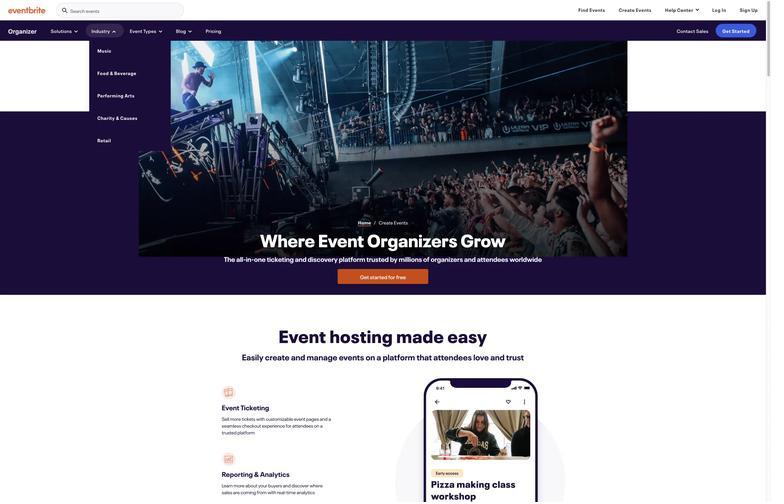 Task type: vqa. For each thing, say whether or not it's contained in the screenshot.
'progressbar' progress bar
no



Task type: describe. For each thing, give the bounding box(es) containing it.
get started for free button
[[338, 269, 429, 284]]

about
[[246, 482, 258, 489]]

contact
[[678, 27, 696, 34]]

are
[[233, 489, 240, 496]]

organizers
[[368, 229, 458, 252]]

home
[[358, 219, 372, 226]]

manage
[[307, 351, 338, 363]]

performing arts
[[97, 92, 135, 98]]

sign
[[741, 6, 751, 13]]

create events
[[619, 6, 652, 13]]

help
[[666, 6, 677, 13]]

music
[[97, 47, 112, 54]]

and down grow
[[465, 254, 476, 264]]

on inside "event ticketing sell more tickets with customizable event pages and a seamless checkout experience for attendees on a trusted platform"
[[314, 422, 320, 429]]

get started link
[[716, 24, 757, 37]]

sign up link
[[735, 3, 764, 16]]

buyers
[[269, 482, 282, 489]]

events inside event hosting made easy easily create and manage events on a platform that attendees love and trust
[[339, 351, 365, 363]]

started for get
[[733, 27, 751, 34]]

made
[[397, 325, 445, 348]]

reporting
[[222, 469, 253, 479]]

easily
[[242, 351, 264, 363]]

in
[[723, 6, 727, 13]]

create inside home / create events where event organizers grow the all-in-one ticketing and discovery platform trusted by millions of organizers and attendees worldwide
[[379, 219, 393, 226]]

retail link
[[97, 134, 163, 146]]

industry
[[92, 27, 110, 34]]

event for types
[[130, 27, 143, 34]]

secondary organizer element
[[0, 20, 767, 151]]

causes
[[120, 114, 138, 121]]

free
[[397, 273, 406, 281]]

blog
[[176, 27, 186, 34]]

easy
[[448, 325, 488, 348]]

platform inside home / create events where event organizers grow the all-in-one ticketing and discovery platform trusted by millions of organizers and attendees worldwide
[[339, 254, 366, 264]]

create
[[265, 351, 290, 363]]

in-
[[246, 254, 254, 264]]

worldwide
[[510, 254, 543, 264]]

and right love
[[491, 351, 505, 363]]

performing arts link
[[97, 89, 163, 101]]

where
[[310, 482, 323, 489]]

log in link
[[708, 3, 733, 16]]

eventbrite image
[[8, 7, 46, 14]]

retail
[[97, 136, 111, 143]]

help center
[[666, 6, 694, 13]]

where
[[261, 229, 315, 252]]

event for ticketing
[[222, 402, 240, 412]]

analytics
[[297, 489, 315, 496]]

search events button
[[56, 3, 184, 18]]

search
[[70, 7, 85, 14]]

get started for free link
[[338, 269, 429, 284]]

& for food
[[110, 69, 113, 76]]

of
[[424, 254, 430, 264]]

started for get
[[370, 273, 388, 281]]

 image for event ticketing
[[222, 386, 236, 399]]

search events
[[70, 7, 100, 14]]

event inside home / create events where event organizers grow the all-in-one ticketing and discovery platform trusted by millions of organizers and attendees worldwide
[[319, 229, 364, 252]]

log
[[713, 6, 722, 13]]

event
[[294, 415, 306, 422]]

on inside event hosting made easy easily create and manage events on a platform that attendees love and trust
[[366, 351, 376, 363]]

sales
[[697, 27, 709, 34]]

organizer
[[8, 26, 37, 35]]

checkout
[[242, 422, 261, 429]]

a for hosting
[[377, 351, 382, 363]]

events inside home / create events where event organizers grow the all-in-one ticketing and discovery platform trusted by millions of organizers and attendees worldwide
[[394, 219, 408, 226]]

& for reporting
[[254, 469, 259, 479]]

hosting
[[330, 325, 393, 348]]

pricing link
[[204, 24, 224, 37]]

real-
[[277, 489, 287, 496]]

trusted inside home / create events where event organizers grow the all-in-one ticketing and discovery platform trusted by millions of organizers and attendees worldwide
[[367, 254, 389, 264]]

coming
[[241, 489, 256, 496]]

charity & causes link
[[97, 112, 163, 123]]

from
[[257, 489, 267, 496]]

phone showing an event listing page of eventbrite. the event is about a pizza making class, and there is a woman making a pizza. image
[[379, 376, 583, 502]]

a for ticketing
[[329, 415, 331, 422]]

home link
[[358, 219, 372, 226]]

types
[[144, 27, 157, 34]]

the
[[224, 254, 235, 264]]

platform inside "event ticketing sell more tickets with customizable event pages and a seamless checkout experience for attendees on a trusted platform"
[[238, 429, 255, 435]]

home / create events where event organizers grow the all-in-one ticketing and discovery platform trusted by millions of organizers and attendees worldwide
[[224, 219, 543, 264]]

charity
[[97, 114, 115, 121]]

solutions
[[51, 27, 72, 34]]

/
[[374, 219, 376, 226]]

create events link
[[614, 3, 658, 16]]



Task type: locate. For each thing, give the bounding box(es) containing it.
 image
[[222, 386, 236, 399], [222, 452, 236, 466]]

1 horizontal spatial create
[[619, 6, 636, 13]]

organizers
[[431, 254, 463, 264]]

event up manage
[[279, 325, 327, 348]]

started inside the get started for free button
[[370, 273, 388, 281]]

your
[[259, 482, 268, 489]]

platform down 'tickets'
[[238, 429, 255, 435]]

&
[[110, 69, 113, 76], [116, 114, 119, 121], [254, 469, 259, 479]]

1 horizontal spatial started
[[733, 27, 751, 34]]

0 horizontal spatial a
[[321, 422, 323, 429]]

more inside "event ticketing sell more tickets with customizable event pages and a seamless checkout experience for attendees on a trusted platform"
[[230, 415, 241, 422]]

platform inside event hosting made easy easily create and manage events on a platform that attendees love and trust
[[383, 351, 416, 363]]

2 horizontal spatial a
[[377, 351, 382, 363]]

1 horizontal spatial for
[[389, 273, 396, 281]]

& for charity
[[116, 114, 119, 121]]

0 vertical spatial more
[[230, 415, 241, 422]]

1 horizontal spatial platform
[[339, 254, 366, 264]]

events
[[590, 6, 606, 13], [637, 6, 652, 13], [394, 219, 408, 226]]

1 vertical spatial create
[[379, 219, 393, 226]]

0 vertical spatial trusted
[[367, 254, 389, 264]]

for inside "event ticketing sell more tickets with customizable event pages and a seamless checkout experience for attendees on a trusted platform"
[[286, 422, 292, 429]]

event
[[130, 27, 143, 34], [319, 229, 364, 252], [279, 325, 327, 348], [222, 402, 240, 412]]

2 horizontal spatial attendees
[[478, 254, 509, 264]]

events up organizers
[[394, 219, 408, 226]]

0 vertical spatial with
[[256, 415, 265, 422]]

ticketing
[[267, 254, 294, 264]]

0 horizontal spatial events
[[86, 7, 100, 14]]

started inside get started link
[[733, 27, 751, 34]]

experience
[[262, 422, 285, 429]]

with left real-
[[268, 489, 277, 496]]

0 vertical spatial events
[[86, 7, 100, 14]]

1 vertical spatial more
[[234, 482, 245, 489]]

0 horizontal spatial started
[[370, 273, 388, 281]]

on right event
[[314, 422, 320, 429]]

2 vertical spatial attendees
[[293, 422, 314, 429]]

1 horizontal spatial events
[[590, 6, 606, 13]]

event inside "event ticketing sell more tickets with customizable event pages and a seamless checkout experience for attendees on a trusted platform"
[[222, 402, 240, 412]]

1 horizontal spatial attendees
[[434, 351, 472, 363]]

performing
[[97, 92, 124, 98]]

2 horizontal spatial events
[[637, 6, 652, 13]]

0 vertical spatial started
[[733, 27, 751, 34]]

trusted down the sell
[[222, 429, 237, 435]]

started
[[733, 27, 751, 34], [370, 273, 388, 281]]

events left help
[[637, 6, 652, 13]]

events for create events
[[637, 6, 652, 13]]

event inside event hosting made easy easily create and manage events on a platform that attendees love and trust
[[279, 325, 327, 348]]

find
[[579, 6, 589, 13]]

1 vertical spatial  image
[[222, 452, 236, 466]]

event for hosting
[[279, 325, 327, 348]]

1 horizontal spatial with
[[268, 489, 277, 496]]

and right ticketing
[[295, 254, 307, 264]]

attendees inside event hosting made easy easily create and manage events on a platform that attendees love and trust
[[434, 351, 472, 363]]

& inside food & beverage link
[[110, 69, 113, 76]]

trusted inside "event ticketing sell more tickets with customizable event pages and a seamless checkout experience for attendees on a trusted platform"
[[222, 429, 237, 435]]

0 vertical spatial  image
[[222, 386, 236, 399]]

log in
[[713, 6, 727, 13]]

0 horizontal spatial &
[[110, 69, 113, 76]]

get started
[[723, 27, 751, 34]]

platform up get
[[339, 254, 366, 264]]

and right the pages
[[320, 415, 328, 422]]

attendees inside "event ticketing sell more tickets with customizable event pages and a seamless checkout experience for attendees on a trusted platform"
[[293, 422, 314, 429]]

platform
[[339, 254, 366, 264], [383, 351, 416, 363], [238, 429, 255, 435]]

events right 'find'
[[590, 6, 606, 13]]

0 horizontal spatial for
[[286, 422, 292, 429]]

1 vertical spatial with
[[268, 489, 277, 496]]

arts
[[125, 92, 135, 98]]

& inside reporting & analytics learn more about your buyers and discover where sales are coming from with real-time analytics
[[254, 469, 259, 479]]

1 vertical spatial for
[[286, 422, 292, 429]]

1 vertical spatial trusted
[[222, 429, 237, 435]]

tickets
[[242, 415, 256, 422]]

1  image from the top
[[222, 386, 236, 399]]

center
[[678, 6, 694, 13]]

for inside button
[[389, 273, 396, 281]]

for
[[389, 273, 396, 281], [286, 422, 292, 429]]

& up about
[[254, 469, 259, 479]]

millions
[[399, 254, 422, 264]]

2 vertical spatial &
[[254, 469, 259, 479]]

 image up the sell
[[222, 386, 236, 399]]

2 vertical spatial platform
[[238, 429, 255, 435]]

for left event
[[286, 422, 292, 429]]

get
[[360, 273, 369, 281]]

and right create
[[291, 351, 306, 363]]

sign up
[[741, 6, 759, 13]]

1 horizontal spatial events
[[339, 351, 365, 363]]

0 vertical spatial on
[[366, 351, 376, 363]]

and inside reporting & analytics learn more about your buyers and discover where sales are coming from with real-time analytics
[[283, 482, 291, 489]]

all-
[[237, 254, 246, 264]]

contact sales link
[[675, 24, 712, 37]]

attendees inside home / create events where event organizers grow the all-in-one ticketing and discovery platform trusted by millions of organizers and attendees worldwide
[[478, 254, 509, 264]]

submenu element
[[89, 39, 171, 151]]

time
[[287, 489, 296, 496]]

0 horizontal spatial trusted
[[222, 429, 237, 435]]

0 vertical spatial create
[[619, 6, 636, 13]]

attendees down easy
[[434, 351, 472, 363]]

with inside "event ticketing sell more tickets with customizable event pages and a seamless checkout experience for attendees on a trusted platform"
[[256, 415, 265, 422]]

0 vertical spatial &
[[110, 69, 113, 76]]

contact sales
[[678, 27, 709, 34]]

1 vertical spatial events
[[339, 351, 365, 363]]

0 horizontal spatial platform
[[238, 429, 255, 435]]

seamless
[[222, 422, 241, 429]]

more inside reporting & analytics learn more about your buyers and discover where sales are coming from with real-time analytics
[[234, 482, 245, 489]]

attendees down grow
[[478, 254, 509, 264]]

& left 'causes'
[[116, 114, 119, 121]]

pricing
[[206, 27, 222, 34]]

with
[[256, 415, 265, 422], [268, 489, 277, 496]]

1 horizontal spatial a
[[329, 415, 331, 422]]

customizable
[[266, 415, 293, 422]]

and right buyers
[[283, 482, 291, 489]]

charity & causes
[[97, 114, 138, 121]]

0 horizontal spatial on
[[314, 422, 320, 429]]

find events link
[[574, 3, 611, 16]]

attendees right experience
[[293, 422, 314, 429]]

more
[[230, 415, 241, 422], [234, 482, 245, 489]]

get
[[723, 27, 732, 34]]

a inside event hosting made easy easily create and manage events on a platform that attendees love and trust
[[377, 351, 382, 363]]

& inside charity & causes link
[[116, 114, 119, 121]]

1 vertical spatial attendees
[[434, 351, 472, 363]]

sales
[[222, 489, 233, 496]]

events for find events
[[590, 6, 606, 13]]

get started for free
[[360, 273, 406, 281]]

trust
[[507, 351, 525, 363]]

started right get
[[370, 273, 388, 281]]

event up the sell
[[222, 402, 240, 412]]

up
[[752, 6, 759, 13]]

with right 'tickets'
[[256, 415, 265, 422]]

event types
[[130, 27, 157, 34]]

platform left the that
[[383, 351, 416, 363]]

event left types
[[130, 27, 143, 34]]

more right the sell
[[230, 415, 241, 422]]

and inside "event ticketing sell more tickets with customizable event pages and a seamless checkout experience for attendees on a trusted platform"
[[320, 415, 328, 422]]

that
[[417, 351, 432, 363]]

food & beverage link
[[97, 67, 163, 78]]

trusted
[[367, 254, 389, 264], [222, 429, 237, 435]]

music link
[[97, 45, 163, 56]]

event up discovery
[[319, 229, 364, 252]]

& right food
[[110, 69, 113, 76]]

 image for reporting & analytics
[[222, 452, 236, 466]]

ticketing
[[241, 402, 269, 412]]

1 vertical spatial on
[[314, 422, 320, 429]]

0 horizontal spatial create
[[379, 219, 393, 226]]

0 horizontal spatial attendees
[[293, 422, 314, 429]]

find events
[[579, 6, 606, 13]]

2  image from the top
[[222, 452, 236, 466]]

love
[[474, 351, 489, 363]]

food
[[97, 69, 109, 76]]

event inside secondary organizer element
[[130, 27, 143, 34]]

reporting & analytics learn more about your buyers and discover where sales are coming from with real-time analytics
[[222, 469, 323, 496]]

by
[[390, 254, 398, 264]]

discovery
[[308, 254, 338, 264]]

beverage
[[114, 69, 137, 76]]

0 vertical spatial for
[[389, 273, 396, 281]]

event ticketing sell more tickets with customizable event pages and a seamless checkout experience for attendees on a trusted platform
[[222, 402, 331, 435]]

1 vertical spatial started
[[370, 273, 388, 281]]

0 horizontal spatial with
[[256, 415, 265, 422]]

for left free
[[389, 273, 396, 281]]

one
[[254, 254, 266, 264]]

0 vertical spatial platform
[[339, 254, 366, 264]]

0 vertical spatial attendees
[[478, 254, 509, 264]]

1 vertical spatial platform
[[383, 351, 416, 363]]

events
[[86, 7, 100, 14], [339, 351, 365, 363]]

 image up reporting
[[222, 452, 236, 466]]

food & beverage
[[97, 69, 137, 76]]

1 horizontal spatial trusted
[[367, 254, 389, 264]]

1 vertical spatial &
[[116, 114, 119, 121]]

grow
[[461, 229, 506, 252]]

started right 'get'
[[733, 27, 751, 34]]

events right "search"
[[86, 7, 100, 14]]

0 horizontal spatial events
[[394, 219, 408, 226]]

2 horizontal spatial &
[[254, 469, 259, 479]]

2 horizontal spatial platform
[[383, 351, 416, 363]]

1 horizontal spatial on
[[366, 351, 376, 363]]

events down hosting
[[339, 351, 365, 363]]

pages
[[307, 415, 319, 422]]

with inside reporting & analytics learn more about your buyers and discover where sales are coming from with real-time analytics
[[268, 489, 277, 496]]

events inside button
[[86, 7, 100, 14]]

more down reporting
[[234, 482, 245, 489]]

1 horizontal spatial &
[[116, 114, 119, 121]]

sell
[[222, 415, 229, 422]]

event hosting made easy easily create and manage events on a platform that attendees love and trust
[[242, 325, 525, 363]]

learn
[[222, 482, 233, 489]]

trusted left by
[[367, 254, 389, 264]]

on down hosting
[[366, 351, 376, 363]]



